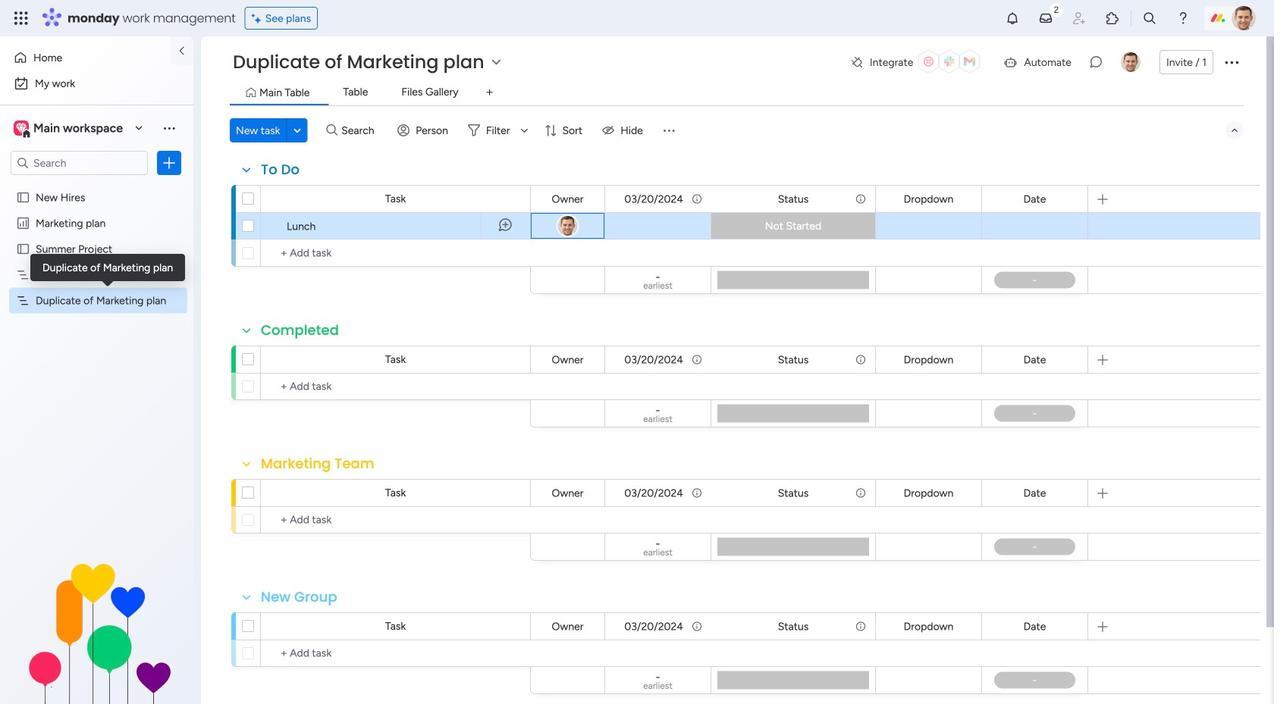 Task type: describe. For each thing, give the bounding box(es) containing it.
options image
[[1223, 53, 1241, 71]]

options image
[[162, 155, 177, 171]]

start a board discussion image
[[1089, 55, 1104, 70]]

see plans image
[[252, 10, 265, 27]]

2 image
[[1050, 1, 1064, 18]]

notifications image
[[1005, 11, 1021, 26]]

3 + add task text field from the top
[[269, 511, 524, 530]]

1 + add task text field from the top
[[269, 244, 524, 263]]

select product image
[[14, 11, 29, 26]]

arrow down image
[[516, 121, 534, 140]]

collapse image
[[1229, 124, 1241, 137]]

monday marketplace image
[[1106, 11, 1121, 26]]

Search field
[[338, 120, 383, 141]]

add view image
[[487, 87, 493, 98]]

1 public board image from the top
[[16, 190, 30, 205]]



Task type: vqa. For each thing, say whether or not it's contained in the screenshot.
1st slider arrow IMAGE from right
no



Task type: locate. For each thing, give the bounding box(es) containing it.
tab list
[[230, 80, 1244, 106]]

None field
[[257, 160, 304, 180], [548, 191, 588, 208], [621, 191, 687, 208], [774, 191, 813, 208], [900, 191, 958, 208], [1020, 191, 1050, 208], [257, 321, 343, 341], [548, 352, 588, 368], [621, 352, 687, 368], [774, 352, 813, 368], [900, 352, 958, 368], [1020, 352, 1050, 368], [257, 455, 378, 474], [548, 485, 588, 502], [621, 485, 687, 502], [774, 485, 813, 502], [900, 485, 958, 502], [1020, 485, 1050, 502], [257, 588, 341, 608], [548, 619, 588, 635], [621, 619, 687, 635], [774, 619, 813, 635], [900, 619, 958, 635], [1020, 619, 1050, 635], [257, 160, 304, 180], [548, 191, 588, 208], [621, 191, 687, 208], [774, 191, 813, 208], [900, 191, 958, 208], [1020, 191, 1050, 208], [257, 321, 343, 341], [548, 352, 588, 368], [621, 352, 687, 368], [774, 352, 813, 368], [900, 352, 958, 368], [1020, 352, 1050, 368], [257, 455, 378, 474], [548, 485, 588, 502], [621, 485, 687, 502], [774, 485, 813, 502], [900, 485, 958, 502], [1020, 485, 1050, 502], [257, 588, 341, 608], [548, 619, 588, 635], [621, 619, 687, 635], [774, 619, 813, 635], [900, 619, 958, 635], [1020, 619, 1050, 635]]

1 vertical spatial public board image
[[16, 242, 30, 256]]

0 vertical spatial option
[[9, 46, 162, 70]]

1 vertical spatial terry turtle image
[[1121, 52, 1141, 72]]

0 horizontal spatial terry turtle image
[[1121, 52, 1141, 72]]

4 + add task text field from the top
[[269, 645, 524, 663]]

0 horizontal spatial menu image
[[162, 121, 177, 136]]

column information image
[[691, 193, 703, 205], [855, 193, 867, 205], [855, 354, 867, 366], [691, 488, 703, 500], [855, 488, 867, 500]]

2 + add task text field from the top
[[269, 378, 524, 396]]

0 vertical spatial terry turtle image
[[1232, 6, 1257, 30]]

+ Add task text field
[[269, 244, 524, 263], [269, 378, 524, 396], [269, 511, 524, 530], [269, 645, 524, 663]]

v2 search image
[[327, 122, 338, 139]]

2 vertical spatial option
[[0, 184, 193, 187]]

Search in workspace field
[[32, 154, 127, 172]]

column information image
[[691, 354, 703, 366], [691, 621, 703, 633], [855, 621, 867, 633]]

menu image
[[162, 121, 177, 136], [662, 123, 677, 138]]

1 horizontal spatial menu image
[[662, 123, 677, 138]]

terry turtle image up options icon
[[1232, 6, 1257, 30]]

0 vertical spatial public board image
[[16, 190, 30, 205]]

tab
[[478, 80, 502, 105]]

lottie animation element
[[0, 552, 193, 705]]

2 public board image from the top
[[16, 242, 30, 256]]

lottie animation image
[[0, 552, 193, 705]]

1 vertical spatial option
[[9, 71, 184, 96]]

terry turtle image
[[1232, 6, 1257, 30], [1121, 52, 1141, 72]]

workspace selection element
[[11, 102, 131, 155]]

list box
[[0, 182, 193, 518]]

option
[[9, 46, 162, 70], [9, 71, 184, 96], [0, 184, 193, 187]]

help image
[[1176, 11, 1191, 26]]

public board image down public dashboard icon
[[16, 242, 30, 256]]

public board image up public dashboard icon
[[16, 190, 30, 205]]

1 horizontal spatial terry turtle image
[[1232, 6, 1257, 30]]

angle down image
[[294, 125, 301, 136]]

search everything image
[[1143, 11, 1158, 26]]

update feed image
[[1039, 11, 1054, 26]]

terry turtle image right start a board discussion image
[[1121, 52, 1141, 72]]

public board image
[[16, 190, 30, 205], [16, 242, 30, 256]]

public dashboard image
[[16, 216, 30, 231]]



